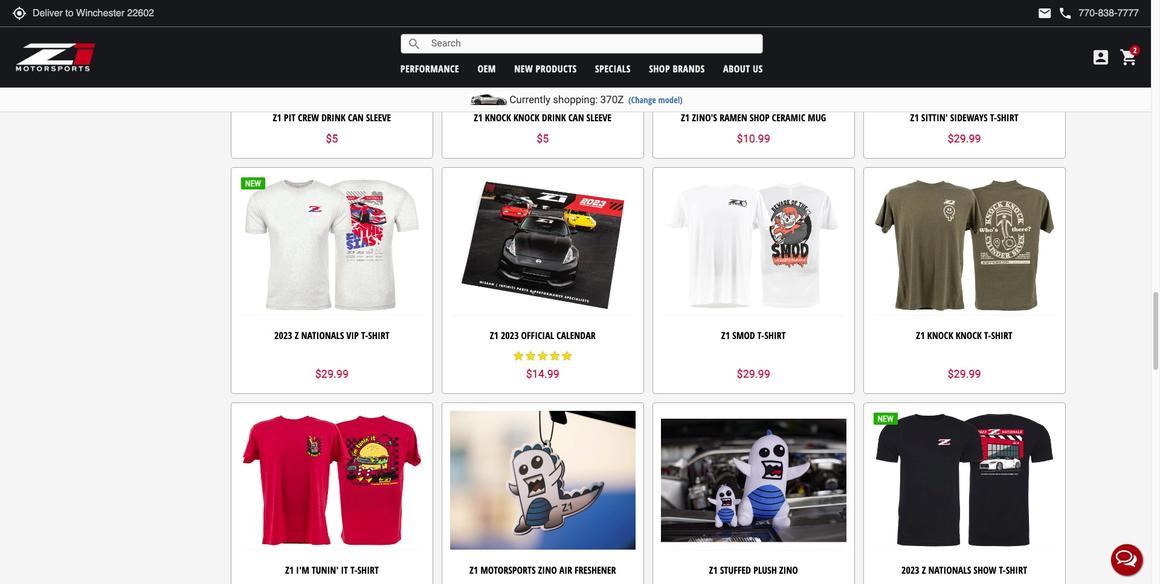 Task type: locate. For each thing, give the bounding box(es) containing it.
z1 for z1 knock knock drink can sleeve
[[474, 111, 483, 125]]

1 vertical spatial z
[[922, 565, 926, 578]]

(change
[[628, 94, 656, 106]]

shopping_cart
[[1120, 48, 1139, 67]]

z
[[295, 329, 299, 342], [922, 565, 926, 578]]

2 drink from the left
[[542, 111, 566, 125]]

freshener
[[575, 565, 616, 578]]

1 horizontal spatial shop
[[750, 111, 770, 125]]

1 horizontal spatial z
[[922, 565, 926, 578]]

show
[[974, 565, 996, 578]]

z1 for z1 zino's ramen shop ceramic mug
[[681, 111, 690, 125]]

1 horizontal spatial nationals
[[928, 565, 971, 578]]

$5 down z1 knock knock drink can sleeve
[[537, 132, 549, 145]]

1 vertical spatial nationals
[[928, 565, 971, 578]]

oem link
[[478, 62, 496, 75]]

products
[[536, 62, 577, 75]]

zino left air
[[538, 565, 557, 578]]

shopping:
[[553, 94, 598, 106]]

1 $5 from the left
[[326, 132, 338, 145]]

oem
[[478, 62, 496, 75]]

0 horizontal spatial shop
[[649, 62, 670, 75]]

official
[[521, 329, 554, 342]]

$14.99
[[526, 368, 559, 380]]

$29.99 for knock
[[948, 368, 981, 380]]

nationals left vip
[[301, 329, 344, 342]]

model)
[[658, 94, 683, 106]]

0 horizontal spatial sleeve
[[366, 111, 391, 125]]

z1 for z1 smod t-shirt
[[721, 329, 730, 342]]

about
[[723, 62, 750, 75]]

0 vertical spatial shop
[[649, 62, 670, 75]]

shop
[[649, 62, 670, 75], [750, 111, 770, 125]]

performance link
[[400, 62, 459, 75]]

drink for crew
[[321, 111, 345, 125]]

mail link
[[1038, 6, 1052, 21]]

z1 for z1 stuffed plush zino
[[709, 565, 718, 578]]

z1 2023 official calendar
[[490, 329, 596, 342]]

2 zino from the left
[[779, 565, 798, 578]]

1 horizontal spatial sleeve
[[586, 111, 612, 125]]

drink down shopping:
[[542, 111, 566, 125]]

3 star from the left
[[537, 350, 549, 363]]

0 horizontal spatial $5
[[326, 132, 338, 145]]

0 vertical spatial nationals
[[301, 329, 344, 342]]

2 $5 from the left
[[537, 132, 549, 145]]

zino
[[538, 565, 557, 578], [779, 565, 798, 578]]

0 horizontal spatial nationals
[[301, 329, 344, 342]]

plush
[[753, 565, 777, 578]]

shirt
[[997, 111, 1018, 125], [368, 329, 390, 342], [764, 329, 786, 342], [991, 329, 1013, 342], [357, 565, 379, 578], [1006, 565, 1027, 578]]

shop up $10.99
[[750, 111, 770, 125]]

nationals left the show
[[928, 565, 971, 578]]

z1 sittin' sideways t-shirt
[[910, 111, 1018, 125]]

ramen
[[720, 111, 747, 125]]

nationals
[[301, 329, 344, 342], [928, 565, 971, 578]]

2023
[[274, 329, 292, 342], [501, 329, 519, 342], [902, 565, 919, 578]]

1 can from the left
[[348, 111, 364, 125]]

new products link
[[514, 62, 577, 75]]

1 zino from the left
[[538, 565, 557, 578]]

2 can from the left
[[568, 111, 584, 125]]

0 horizontal spatial can
[[348, 111, 364, 125]]

knock
[[485, 111, 511, 125], [513, 111, 540, 125], [927, 329, 953, 342], [956, 329, 982, 342]]

drink right crew
[[321, 111, 345, 125]]

us
[[753, 62, 763, 75]]

0 horizontal spatial z
[[295, 329, 299, 342]]

zino right plush
[[779, 565, 798, 578]]

shop left brands
[[649, 62, 670, 75]]

$29.99 down 2023 z nationals vip t-shirt
[[315, 368, 349, 380]]

mail phone
[[1038, 6, 1073, 21]]

can right crew
[[348, 111, 364, 125]]

2023 z nationals show t-shirt
[[902, 565, 1027, 578]]

0 horizontal spatial 2023
[[274, 329, 292, 342]]

$5 down z1 pit crew drink can sleeve
[[326, 132, 338, 145]]

new
[[514, 62, 533, 75]]

t-
[[990, 111, 997, 125], [361, 329, 368, 342], [757, 329, 764, 342], [984, 329, 991, 342], [350, 565, 357, 578], [999, 565, 1006, 578]]

mail
[[1038, 6, 1052, 21]]

1 horizontal spatial 2023
[[501, 329, 519, 342]]

can down shopping:
[[568, 111, 584, 125]]

$29.99 down z1 sittin' sideways t-shirt
[[948, 132, 981, 145]]

calendar
[[557, 329, 596, 342]]

5 star from the left
[[561, 350, 573, 363]]

0 horizontal spatial drink
[[321, 111, 345, 125]]

z1 knock knock drink can sleeve
[[474, 111, 612, 125]]

can
[[348, 111, 364, 125], [568, 111, 584, 125]]

$29.99 down z1 smod t-shirt
[[737, 368, 770, 380]]

star
[[513, 350, 525, 363], [525, 350, 537, 363], [537, 350, 549, 363], [549, 350, 561, 363], [561, 350, 573, 363]]

z1 motorsports zino air freshener
[[469, 565, 616, 578]]

1 horizontal spatial $5
[[537, 132, 549, 145]]

z1 for z1 pit crew drink can sleeve
[[273, 111, 281, 125]]

1 horizontal spatial zino
[[779, 565, 798, 578]]

$29.99 down z1 knock knock t-shirt
[[948, 368, 981, 380]]

shop brands
[[649, 62, 705, 75]]

sittin'
[[921, 111, 948, 125]]

0 vertical spatial z
[[295, 329, 299, 342]]

account_box link
[[1088, 48, 1114, 67]]

2 horizontal spatial 2023
[[902, 565, 919, 578]]

1 horizontal spatial can
[[568, 111, 584, 125]]

sleeve
[[366, 111, 391, 125], [586, 111, 612, 125]]

2 sleeve from the left
[[586, 111, 612, 125]]

search
[[407, 37, 422, 51]]

$29.99
[[948, 132, 981, 145], [315, 368, 349, 380], [737, 368, 770, 380], [948, 368, 981, 380]]

my_location
[[12, 6, 27, 21]]

z1
[[273, 111, 281, 125], [474, 111, 483, 125], [681, 111, 690, 125], [910, 111, 919, 125], [490, 329, 499, 342], [721, 329, 730, 342], [916, 329, 925, 342], [285, 565, 294, 578], [469, 565, 478, 578], [709, 565, 718, 578]]

vip
[[346, 329, 359, 342]]

1 horizontal spatial drink
[[542, 111, 566, 125]]

z1 stuffed plush zino
[[709, 565, 798, 578]]

0 horizontal spatial zino
[[538, 565, 557, 578]]

$5
[[326, 132, 338, 145], [537, 132, 549, 145]]

1 drink from the left
[[321, 111, 345, 125]]

2023 for 2023 z nationals show t-shirt
[[902, 565, 919, 578]]

$10.99
[[737, 132, 770, 145]]

1 sleeve from the left
[[366, 111, 391, 125]]

currently
[[509, 94, 551, 106]]

drink
[[321, 111, 345, 125], [542, 111, 566, 125]]



Task type: vqa. For each thing, say whether or not it's contained in the screenshot.
About Us link
yes



Task type: describe. For each thing, give the bounding box(es) containing it.
can for z1 knock knock drink can sleeve
[[568, 111, 584, 125]]

specials
[[595, 62, 631, 75]]

$5 for crew
[[326, 132, 338, 145]]

2 star from the left
[[525, 350, 537, 363]]

2023 z nationals vip t-shirt
[[274, 329, 390, 342]]

z for 2023 z nationals vip t-shirt
[[295, 329, 299, 342]]

z1 motorsports logo image
[[15, 42, 96, 73]]

Search search field
[[422, 34, 762, 53]]

motorsports
[[480, 565, 536, 578]]

tunin'
[[312, 565, 339, 578]]

sideways
[[950, 111, 988, 125]]

i'm
[[296, 565, 309, 578]]

z for 2023 z nationals show t-shirt
[[922, 565, 926, 578]]

$29.99 for t-
[[737, 368, 770, 380]]

z1 i'm tunin' it t-shirt
[[285, 565, 379, 578]]

about us link
[[723, 62, 763, 75]]

z1 for z1 motorsports zino air freshener
[[469, 565, 478, 578]]

1 star from the left
[[513, 350, 525, 363]]

phone
[[1058, 6, 1073, 21]]

z1 for z1 2023 official calendar
[[490, 329, 499, 342]]

it
[[341, 565, 348, 578]]

z1 smod t-shirt
[[721, 329, 786, 342]]

pit
[[284, 111, 296, 125]]

z1 for z1 knock knock t-shirt
[[916, 329, 925, 342]]

(change model) link
[[628, 94, 683, 106]]

$29.99 for sideways
[[948, 132, 981, 145]]

drink for knock
[[542, 111, 566, 125]]

specials link
[[595, 62, 631, 75]]

4 star from the left
[[549, 350, 561, 363]]

2023 for 2023 z nationals vip t-shirt
[[274, 329, 292, 342]]

stuffed
[[720, 565, 751, 578]]

about us
[[723, 62, 763, 75]]

currently shopping: 370z (change model)
[[509, 94, 683, 106]]

can for z1 pit crew drink can sleeve
[[348, 111, 364, 125]]

new products
[[514, 62, 577, 75]]

z1 knock knock t-shirt
[[916, 329, 1013, 342]]

crew
[[298, 111, 319, 125]]

370z
[[600, 94, 624, 106]]

brands
[[673, 62, 705, 75]]

performance
[[400, 62, 459, 75]]

account_box
[[1091, 48, 1111, 67]]

sleeve for z1 knock knock drink can sleeve
[[586, 111, 612, 125]]

z1 zino's ramen shop ceramic mug
[[681, 111, 826, 125]]

smod
[[732, 329, 755, 342]]

$29.99 for nationals
[[315, 368, 349, 380]]

shopping_cart link
[[1117, 48, 1139, 67]]

sleeve for z1 pit crew drink can sleeve
[[366, 111, 391, 125]]

shop brands link
[[649, 62, 705, 75]]

phone link
[[1058, 6, 1139, 21]]

1 vertical spatial shop
[[750, 111, 770, 125]]

ceramic
[[772, 111, 806, 125]]

$5 for knock
[[537, 132, 549, 145]]

z1 for z1 i'm tunin' it t-shirt
[[285, 565, 294, 578]]

zino's
[[692, 111, 717, 125]]

nationals for vip
[[301, 329, 344, 342]]

z1 for z1 sittin' sideways t-shirt
[[910, 111, 919, 125]]

mug
[[808, 111, 826, 125]]

nationals for show
[[928, 565, 971, 578]]

z1 pit crew drink can sleeve
[[273, 111, 391, 125]]

air
[[559, 565, 572, 578]]

star star star star star $14.99
[[513, 350, 573, 380]]



